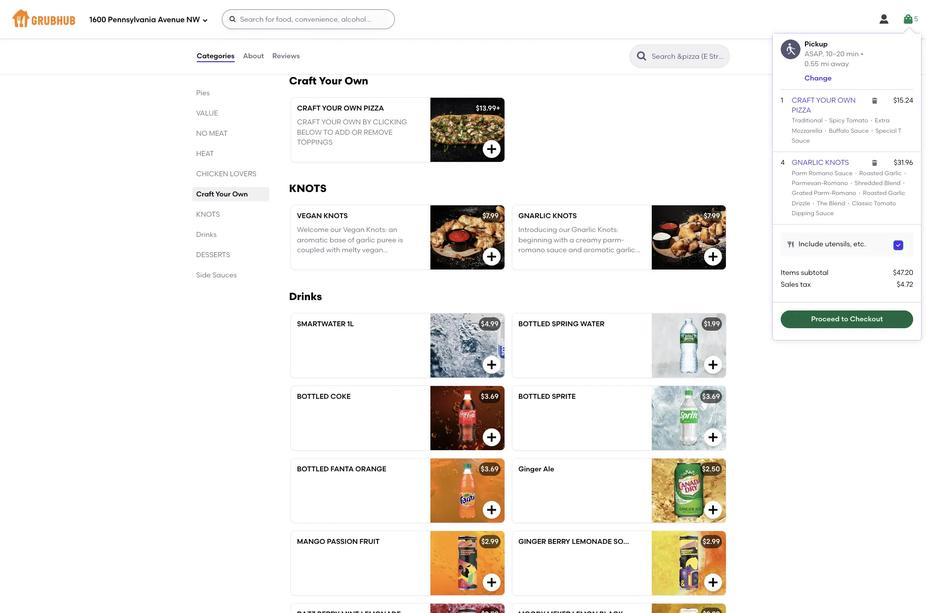 Task type: locate. For each thing, give the bounding box(es) containing it.
bottled left fanta
[[297, 466, 329, 474]]

parm-
[[814, 190, 832, 197]]

craft your own pizza up traditional ∙ spicy tomato
[[792, 96, 856, 115]]

craft inside 'tooltip'
[[792, 96, 815, 105]]

1 vertical spatial tomato
[[874, 200, 896, 207]]

change button
[[805, 73, 832, 83]]

fruit
[[360, 538, 380, 547]]

1 horizontal spatial $7.99
[[704, 212, 720, 220]]

roasted garlic drizzle
[[792, 190, 906, 207]]

0 vertical spatial tomato
[[846, 117, 869, 124]]

bottled spring water image
[[652, 314, 726, 378]]

$1.99
[[704, 320, 720, 329]]

drinks
[[196, 231, 217, 239], [289, 291, 322, 303]]

bottled for bottled coke
[[297, 393, 329, 401]]

sauce down the
[[816, 210, 834, 217]]

checkout
[[850, 315, 883, 324]]

special t sauce
[[792, 127, 902, 144]]

blend down $31.96
[[885, 180, 901, 187]]

below
[[297, 128, 322, 137]]

t
[[898, 127, 902, 134]]

2 $2.99 from the left
[[703, 538, 720, 547]]

pizza up by
[[364, 104, 384, 113]]

0 horizontal spatial drinks
[[196, 231, 217, 239]]

craft your own down the chicken lovers
[[196, 190, 248, 199]]

romano up classic tomato dipping sauce
[[832, 190, 857, 197]]

avenue
[[158, 15, 185, 24]]

moody meyer lemon black tea image
[[652, 605, 726, 614]]

svg image
[[878, 13, 890, 25], [903, 13, 914, 25], [202, 17, 208, 23], [486, 35, 498, 47], [871, 97, 879, 105], [896, 243, 902, 249], [486, 251, 498, 263], [486, 359, 498, 371], [707, 359, 719, 371], [486, 505, 498, 517], [707, 505, 719, 517]]

sauce inside parm romano sauce ∙ roasted garlic ∙ parmesan-romano ∙ shredded blend ∙ grated parm-romano
[[835, 170, 853, 177]]

pies
[[196, 89, 210, 97]]

2 $7.99 from the left
[[704, 212, 720, 220]]

desserts
[[196, 251, 230, 260]]

about
[[243, 52, 264, 60]]

$4.72
[[897, 281, 914, 289]]

own
[[345, 75, 368, 87], [232, 190, 248, 199]]

pennsylvania
[[108, 15, 156, 24]]

bottled left coke
[[297, 393, 329, 401]]

drizzle
[[792, 200, 811, 207]]

smartwater 1l
[[297, 320, 354, 329]]

pickup asap, 10–20 min • 0.55 mi away
[[805, 40, 864, 68]]

ginger
[[519, 538, 546, 547]]

tax
[[800, 281, 811, 289]]

0 horizontal spatial $2.99
[[481, 538, 499, 547]]

svg image inside 5 button
[[903, 13, 914, 25]]

extra
[[875, 117, 890, 124]]

sauce down mozzarella
[[792, 137, 810, 144]]

roasted down shredded on the right top of page
[[863, 190, 887, 197]]

parmesan-
[[792, 180, 824, 187]]

min
[[847, 50, 859, 58]]

0 horizontal spatial pizza
[[364, 104, 384, 113]]

sauce inside classic tomato dipping sauce
[[816, 210, 834, 217]]

soda
[[614, 538, 634, 547]]

bottled left spring at the bottom right
[[519, 320, 550, 329]]

away
[[831, 60, 849, 68]]

0 horizontal spatial own
[[232, 190, 248, 199]]

0 vertical spatial blend
[[885, 180, 901, 187]]

craft down chicken
[[196, 190, 214, 199]]

desserts tab
[[196, 250, 265, 261]]

0 vertical spatial gnarlic knots
[[792, 159, 849, 167]]

$2.99 for ginger berry lemonade soda
[[703, 538, 720, 547]]

0 vertical spatial romano
[[809, 170, 833, 177]]

1 vertical spatial blend
[[829, 200, 846, 207]]

0 horizontal spatial craft your own
[[196, 190, 248, 199]]

the
[[817, 200, 828, 207]]

ginger ale
[[519, 466, 555, 474]]

gnarlic knots
[[792, 159, 849, 167], [519, 212, 577, 220]]

change
[[805, 74, 832, 82]]

0 vertical spatial gnarlic
[[792, 159, 824, 167]]

$7.99
[[483, 212, 499, 220], [704, 212, 720, 220]]

1 vertical spatial craft your own
[[196, 190, 248, 199]]

0 vertical spatial craft your own
[[289, 75, 368, 87]]

craft your own pizza
[[792, 96, 856, 115], [297, 104, 384, 113]]

vegan knots
[[297, 212, 348, 220]]

1 horizontal spatial drinks
[[289, 291, 322, 303]]

craft your own pizza up add
[[297, 104, 384, 113]]

blend inside parm romano sauce ∙ roasted garlic ∙ parmesan-romano ∙ shredded blend ∙ grated parm-romano
[[885, 180, 901, 187]]

0 horizontal spatial $7.99
[[483, 212, 499, 220]]

proceed to checkout button
[[781, 311, 914, 329]]

drinks tab
[[196, 230, 265, 240]]

1 vertical spatial drinks
[[289, 291, 322, 303]]

Search for food, convenience, alcohol... search field
[[222, 9, 395, 29]]

pickup
[[805, 40, 828, 48]]

vegan
[[297, 212, 322, 220]]

0 vertical spatial roasted
[[860, 170, 883, 177]]

craft inside tab
[[196, 190, 214, 199]]

heat tab
[[196, 149, 265, 159]]

lemonade
[[572, 538, 612, 547]]

chicken lovers
[[196, 170, 257, 178]]

gnarlic knots image
[[652, 206, 726, 270]]

0 horizontal spatial gnarlic
[[519, 212, 551, 220]]

items
[[781, 269, 800, 277]]

svg image for ginger berry lemonade soda image
[[707, 577, 719, 589]]

ginger ale image
[[652, 459, 726, 524]]

chicken
[[196, 170, 228, 178]]

svg image inside main navigation navigation
[[229, 15, 237, 23]]

main navigation navigation
[[0, 0, 926, 39]]

own down lovers
[[232, 190, 248, 199]]

own
[[838, 96, 856, 105], [344, 104, 362, 113], [343, 118, 361, 127]]

tooltip
[[773, 28, 921, 340]]

tomato right 'classic'
[[874, 200, 896, 207]]

1 horizontal spatial $2.99
[[703, 538, 720, 547]]

ginger
[[519, 466, 542, 474]]

$7.99 for vegan knots
[[483, 212, 499, 220]]

1 vertical spatial roasted
[[863, 190, 887, 197]]

$2.50
[[702, 466, 720, 474]]

$15.24
[[894, 96, 914, 105]]

1 horizontal spatial craft your own
[[289, 75, 368, 87]]

sauce
[[851, 127, 869, 134], [792, 137, 810, 144], [835, 170, 853, 177], [816, 210, 834, 217]]

mi
[[821, 60, 829, 68]]

sales
[[781, 281, 799, 289]]

garlic
[[885, 170, 902, 177], [888, 190, 906, 197]]

0 horizontal spatial blend
[[829, 200, 846, 207]]

meat
[[209, 130, 228, 138]]

shredded
[[855, 180, 883, 187]]

1 vertical spatial your
[[216, 190, 231, 199]]

own up by
[[345, 75, 368, 87]]

craft inside craft your own by clicking below to add or remove toppings
[[297, 118, 320, 127]]

1
[[781, 96, 784, 105]]

tomato inside classic tomato dipping sauce
[[874, 200, 896, 207]]

gnarlic
[[792, 159, 824, 167], [519, 212, 551, 220]]

pizza up "traditional"
[[792, 106, 812, 115]]

mango
[[297, 538, 325, 547]]

0 vertical spatial drinks
[[196, 231, 217, 239]]

drinks up the smartwater
[[289, 291, 322, 303]]

tomato up ∙ buffalo sauce
[[846, 117, 869, 124]]

drinks up 'desserts'
[[196, 231, 217, 239]]

romano down gnarlic knots link at right
[[809, 170, 833, 177]]

craft your own pizza image
[[431, 98, 505, 162]]

bottled coke
[[297, 393, 351, 401]]

blend right the
[[829, 200, 846, 207]]

own up spicy
[[838, 96, 856, 105]]

sales tax
[[781, 281, 811, 289]]

1 horizontal spatial pizza
[[792, 106, 812, 115]]

craft
[[289, 75, 317, 87], [196, 190, 214, 199]]

romano up parm-
[[824, 180, 848, 187]]

1 $2.99 from the left
[[481, 538, 499, 547]]

sauce down gnarlic knots link at right
[[835, 170, 853, 177]]

0 horizontal spatial your
[[216, 190, 231, 199]]

1 $7.99 from the left
[[483, 212, 499, 220]]

svg image
[[229, 15, 237, 23], [707, 35, 719, 47], [486, 143, 498, 155], [871, 159, 879, 167], [787, 241, 795, 249], [707, 251, 719, 263], [486, 432, 498, 444], [707, 432, 719, 444], [486, 577, 498, 589], [707, 577, 719, 589]]

5
[[914, 15, 918, 23]]

dirty bird image
[[431, 0, 505, 54]]

fanta
[[331, 466, 354, 474]]

roasted up shredded on the right top of page
[[860, 170, 883, 177]]

5 button
[[903, 10, 918, 28]]

1 vertical spatial craft
[[196, 190, 214, 199]]

remove
[[364, 128, 393, 137]]

roasted
[[860, 170, 883, 177], [863, 190, 887, 197]]

0 horizontal spatial tomato
[[846, 117, 869, 124]]

1 vertical spatial garlic
[[888, 190, 906, 197]]

1600 pennsylvania avenue nw
[[89, 15, 200, 24]]

0 horizontal spatial craft
[[196, 190, 214, 199]]

garlic inside roasted garlic drizzle
[[888, 190, 906, 197]]

1 horizontal spatial gnarlic knots
[[792, 159, 849, 167]]

craft your own down reviews button
[[289, 75, 368, 87]]

$3.69 for bottled sprite
[[481, 393, 499, 401]]

Search &pizza (E Street) search field
[[651, 52, 727, 61]]

to
[[842, 315, 849, 324]]

spring
[[552, 320, 579, 329]]

0 horizontal spatial gnarlic knots
[[519, 212, 577, 220]]

pickup icon image
[[781, 40, 801, 59]]

2 vertical spatial romano
[[832, 190, 857, 197]]

bottled left sprite
[[519, 393, 550, 401]]

own up or
[[343, 118, 361, 127]]

blend
[[885, 180, 901, 187], [829, 200, 846, 207]]

drinks inside tab
[[196, 231, 217, 239]]

1 horizontal spatial craft your own pizza
[[792, 96, 856, 115]]

own inside 'tooltip'
[[838, 96, 856, 105]]

1 vertical spatial own
[[232, 190, 248, 199]]

pizza inside craft your own pizza
[[792, 106, 812, 115]]

1l
[[347, 320, 354, 329]]

pizza
[[364, 104, 384, 113], [792, 106, 812, 115]]

∙
[[824, 117, 828, 124], [869, 117, 875, 124], [824, 127, 828, 134], [869, 127, 876, 134], [854, 170, 858, 177], [904, 170, 907, 177], [850, 180, 854, 187], [902, 180, 906, 187], [857, 190, 863, 197], [812, 200, 816, 207], [846, 200, 852, 207]]

mango passion fruit
[[297, 538, 380, 547]]

0 vertical spatial garlic
[[885, 170, 902, 177]]

pies tab
[[196, 88, 265, 98]]

$3.69
[[481, 393, 499, 401], [703, 393, 720, 401], [481, 466, 499, 474]]

subtotal
[[801, 269, 829, 277]]

1 horizontal spatial gnarlic
[[792, 159, 824, 167]]

1 horizontal spatial blend
[[885, 180, 901, 187]]

$2.99
[[481, 538, 499, 547], [703, 538, 720, 547]]

1 horizontal spatial tomato
[[874, 200, 896, 207]]

add
[[335, 128, 350, 137]]

tooltip containing pickup
[[773, 28, 921, 340]]

1 horizontal spatial your
[[319, 75, 342, 87]]

craft down reviews button
[[289, 75, 317, 87]]

clicking
[[373, 118, 407, 127]]

0 vertical spatial craft
[[289, 75, 317, 87]]

•
[[861, 50, 864, 58]]

svg image for bottled coke image in the bottom of the page
[[486, 432, 498, 444]]

sauce inside the special t sauce
[[792, 137, 810, 144]]

0 vertical spatial own
[[345, 75, 368, 87]]

sauce right buffalo
[[851, 127, 869, 134]]



Task type: describe. For each thing, give the bounding box(es) containing it.
own up craft your own by clicking below to add or remove toppings
[[344, 104, 362, 113]]

1 horizontal spatial own
[[345, 75, 368, 87]]

svg image for bottled sprite image
[[707, 432, 719, 444]]

items subtotal
[[781, 269, 829, 277]]

svg image for gnarlic knots image
[[707, 251, 719, 263]]

side sauces tab
[[196, 270, 265, 281]]

$7.99 for gnarlic knots
[[704, 212, 720, 220]]

roasted inside parm romano sauce ∙ roasted garlic ∙ parmesan-romano ∙ shredded blend ∙ grated parm-romano
[[860, 170, 883, 177]]

reviews
[[272, 52, 300, 60]]

your inside 'craft your own pizza' link
[[817, 96, 836, 105]]

4
[[781, 159, 785, 167]]

coke
[[331, 393, 351, 401]]

craft your own pizza inside 'tooltip'
[[792, 96, 856, 115]]

value
[[196, 109, 218, 118]]

sauce for ∙ buffalo sauce
[[851, 127, 869, 134]]

water
[[580, 320, 605, 329]]

smartwater
[[297, 320, 346, 329]]

ginger berry lemonade soda image
[[652, 532, 726, 596]]

cbr image
[[652, 0, 726, 54]]

proceed to checkout
[[811, 315, 883, 324]]

classic tomato dipping sauce
[[792, 200, 896, 217]]

search icon image
[[636, 50, 648, 62]]

sprite
[[552, 393, 576, 401]]

categories button
[[196, 39, 235, 74]]

$2.99 for mango passion fruit
[[481, 538, 499, 547]]

bottled fanta orange
[[297, 466, 387, 474]]

$4.99
[[481, 320, 499, 329]]

asap,
[[805, 50, 824, 58]]

special
[[876, 127, 897, 134]]

knots inside "knots" tab
[[196, 211, 220, 219]]

0 vertical spatial your
[[319, 75, 342, 87]]

bottled for bottled fanta orange
[[297, 466, 329, 474]]

roasted inside roasted garlic drizzle
[[863, 190, 887, 197]]

include
[[799, 240, 824, 249]]

reviews button
[[272, 39, 300, 74]]

gnarlic knots link
[[792, 159, 849, 167]]

lovers
[[230, 170, 257, 178]]

svg image for craft your own pizza image
[[486, 143, 498, 155]]

bottled sprite
[[519, 393, 576, 401]]

1 vertical spatial gnarlic
[[519, 212, 551, 220]]

bottled for bottled sprite
[[519, 393, 550, 401]]

parm romano sauce ∙ roasted garlic ∙ parmesan-romano ∙ shredded blend ∙ grated parm-romano
[[792, 170, 907, 197]]

buffalo
[[829, 127, 850, 134]]

no meat
[[196, 130, 228, 138]]

no meat tab
[[196, 129, 265, 139]]

gnarlic inside 'tooltip'
[[792, 159, 824, 167]]

vegan knots image
[[431, 206, 505, 270]]

$13.99
[[476, 104, 496, 113]]

your inside craft your own by clicking below to add or remove toppings
[[322, 118, 341, 127]]

ale
[[543, 466, 555, 474]]

sauce for parm romano sauce ∙ roasted garlic ∙ parmesan-romano ∙ shredded blend ∙ grated parm-romano
[[835, 170, 853, 177]]

categories
[[197, 52, 235, 60]]

bottled spring water
[[519, 320, 605, 329]]

craft your own by clicking below to add or remove toppings
[[297, 118, 407, 147]]

craft your own pizza link
[[792, 96, 856, 115]]

no
[[196, 130, 207, 138]]

about button
[[243, 39, 265, 74]]

traditional
[[792, 117, 823, 124]]

sauces
[[212, 271, 237, 280]]

toppings
[[297, 138, 333, 147]]

bottled for bottled spring water
[[519, 320, 550, 329]]

own inside tab
[[232, 190, 248, 199]]

proceed
[[811, 315, 840, 324]]

10–20
[[826, 50, 845, 58]]

mozzarella
[[792, 127, 823, 134]]

svg image for the mango passion fruit image
[[486, 577, 498, 589]]

0 horizontal spatial craft your own pizza
[[297, 104, 384, 113]]

mango passion fruit image
[[431, 532, 505, 596]]

craft your own tab
[[196, 189, 265, 200]]

knots tab
[[196, 210, 265, 220]]

razz berry mint lemonade image
[[431, 605, 505, 614]]

your inside tab
[[216, 190, 231, 199]]

0.55
[[805, 60, 819, 68]]

orange
[[355, 466, 387, 474]]

$3.69 for ginger ale
[[481, 466, 499, 474]]

dipping
[[792, 210, 815, 217]]

bottled sprite image
[[652, 387, 726, 451]]

1 vertical spatial romano
[[824, 180, 848, 187]]

craft your own inside tab
[[196, 190, 248, 199]]

own inside craft your own by clicking below to add or remove toppings
[[343, 118, 361, 127]]

gnarlic knots inside 'tooltip'
[[792, 159, 849, 167]]

∙ buffalo sauce
[[823, 127, 869, 134]]

include utensils, etc.
[[799, 240, 866, 249]]

by
[[363, 118, 371, 127]]

$47.20
[[893, 269, 914, 277]]

sauce for special t sauce
[[792, 137, 810, 144]]

1 vertical spatial gnarlic knots
[[519, 212, 577, 220]]

chicken lovers tab
[[196, 169, 265, 179]]

parm
[[792, 170, 808, 177]]

1600
[[89, 15, 106, 24]]

nw
[[187, 15, 200, 24]]

1 horizontal spatial craft
[[289, 75, 317, 87]]

utensils,
[[825, 240, 852, 249]]

berry
[[548, 538, 570, 547]]

heat
[[196, 150, 214, 158]]

svg image for cbr image at the right
[[707, 35, 719, 47]]

garlic inside parm romano sauce ∙ roasted garlic ∙ parmesan-romano ∙ shredded blend ∙ grated parm-romano
[[885, 170, 902, 177]]

$13.99 +
[[476, 104, 500, 113]]

value tab
[[196, 108, 265, 119]]

smartwater 1l image
[[431, 314, 505, 378]]

side sauces
[[196, 271, 237, 280]]

ginger berry lemonade soda
[[519, 538, 634, 547]]

bottled coke image
[[431, 387, 505, 451]]

bottled fanta orange image
[[431, 459, 505, 524]]

∙ the blend
[[811, 200, 846, 207]]

to
[[323, 128, 333, 137]]



Task type: vqa. For each thing, say whether or not it's contained in the screenshot.
Categories
yes



